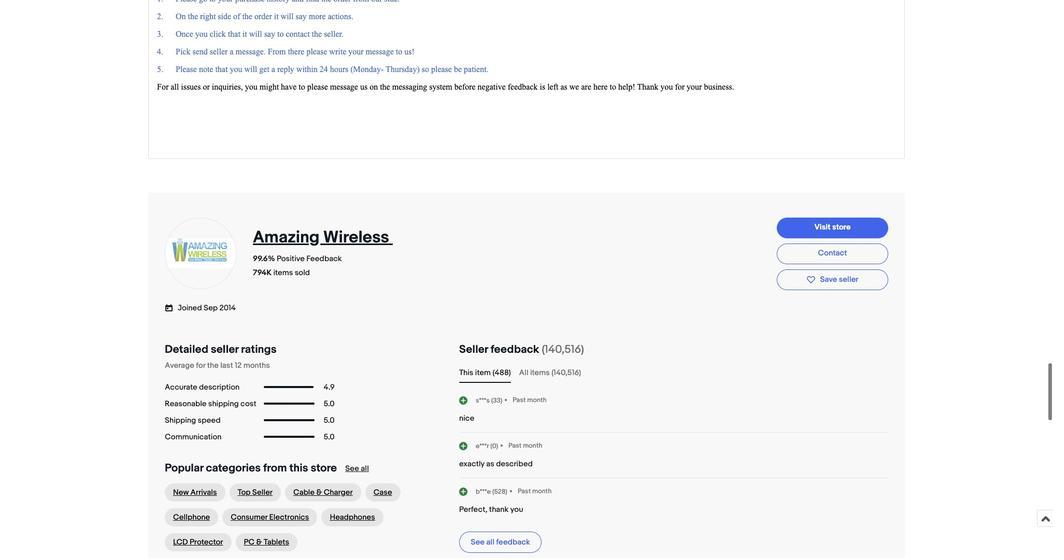 Task type: describe. For each thing, give the bounding box(es) containing it.
lcd protector
[[173, 538, 223, 547]]

for
[[196, 361, 205, 371]]

month for exactly as described
[[523, 442, 542, 450]]

seller for save
[[839, 274, 859, 284]]

headphones link
[[322, 509, 383, 527]]

from
[[263, 462, 287, 475]]

case
[[374, 488, 392, 498]]

5.0 for speed
[[324, 415, 335, 425]]

exactly as described
[[459, 459, 533, 469]]

all
[[519, 368, 528, 378]]

reasonable shipping cost
[[165, 399, 256, 409]]

detailed
[[165, 343, 208, 357]]

past month for exactly as described
[[509, 442, 542, 450]]

sep
[[204, 303, 218, 313]]

thank
[[489, 505, 509, 515]]

feedback
[[306, 254, 342, 264]]

described
[[496, 459, 533, 469]]

cable
[[293, 488, 315, 498]]

you
[[510, 505, 523, 515]]

pc
[[244, 538, 255, 547]]

lcd protector link
[[165, 533, 231, 552]]

text__icon wrapper image
[[165, 302, 178, 312]]

reasonable
[[165, 399, 207, 409]]

s***s (33)
[[476, 396, 502, 405]]

see all feedback
[[471, 538, 530, 547]]

12
[[235, 361, 242, 371]]

save seller button
[[777, 269, 888, 290]]

last
[[220, 361, 233, 371]]

consumer electronics link
[[222, 509, 317, 527]]

months
[[243, 361, 270, 371]]

arrivals
[[191, 488, 217, 498]]

amazing wireless
[[253, 227, 389, 248]]

visit store
[[815, 222, 851, 232]]

visit store link
[[777, 217, 888, 238]]

shipping speed
[[165, 415, 221, 425]]

tablets
[[264, 538, 289, 547]]

amazing wireless link
[[253, 227, 393, 248]]

& for tablets
[[256, 538, 262, 547]]

past for nice
[[513, 396, 526, 404]]

item
[[475, 368, 491, 378]]

wireless
[[323, 227, 389, 248]]

amazing
[[253, 227, 320, 248]]

shipping
[[165, 415, 196, 425]]

contact
[[818, 248, 847, 258]]

as
[[486, 459, 494, 469]]

b***e
[[476, 488, 491, 496]]

(0)
[[490, 442, 498, 450]]

cable & charger link
[[285, 484, 361, 502]]

popular categories from this store
[[165, 462, 337, 475]]

headphones
[[330, 513, 375, 523]]

4.9
[[324, 382, 335, 392]]

protector
[[190, 538, 223, 547]]

average for the last 12 months
[[165, 361, 270, 371]]

exactly
[[459, 459, 485, 469]]

see all feedback link
[[459, 532, 542, 553]]

joined sep 2014
[[178, 303, 236, 313]]

cellphone
[[173, 513, 210, 523]]

tab list containing this item (488)
[[459, 367, 888, 379]]

communication
[[165, 432, 222, 442]]

(140,516) for seller feedback (140,516)
[[542, 343, 584, 357]]

(33)
[[491, 396, 502, 405]]

seller feedback (140,516)
[[459, 343, 584, 357]]

perfect, thank you
[[459, 505, 523, 515]]

new arrivals link
[[165, 484, 225, 502]]

e***r
[[476, 442, 489, 450]]

average
[[165, 361, 194, 371]]

b***e (528)
[[476, 488, 507, 496]]

visit
[[815, 222, 831, 232]]

99.6%
[[253, 254, 275, 264]]

case link
[[365, 484, 400, 502]]

0 horizontal spatial store
[[311, 462, 337, 475]]

& for charger
[[316, 488, 322, 498]]

positive
[[277, 254, 305, 264]]

1 horizontal spatial store
[[832, 222, 851, 232]]



Task type: vqa. For each thing, say whether or not it's contained in the screenshot.


Task type: locate. For each thing, give the bounding box(es) containing it.
month up the described
[[523, 442, 542, 450]]

0 vertical spatial seller
[[459, 343, 488, 357]]

& right cable
[[316, 488, 322, 498]]

past right "(33)"
[[513, 396, 526, 404]]

1 horizontal spatial seller
[[459, 343, 488, 357]]

1 vertical spatial seller
[[252, 488, 273, 498]]

month down all
[[527, 396, 547, 404]]

0 vertical spatial &
[[316, 488, 322, 498]]

sold
[[295, 268, 310, 278]]

1 vertical spatial feedback
[[496, 538, 530, 547]]

1 horizontal spatial &
[[316, 488, 322, 498]]

pc & tablets link
[[236, 533, 298, 552]]

feedback down 'you'
[[496, 538, 530, 547]]

1 vertical spatial seller
[[211, 343, 239, 357]]

store
[[832, 222, 851, 232], [311, 462, 337, 475]]

5.0 for shipping
[[324, 399, 335, 409]]

see all link
[[345, 464, 369, 474]]

seller right top
[[252, 488, 273, 498]]

cable & charger
[[293, 488, 353, 498]]

1 vertical spatial items
[[530, 368, 550, 378]]

past for perfect, thank you
[[518, 487, 531, 495]]

description
[[199, 382, 240, 392]]

s***s
[[476, 396, 490, 405]]

see
[[345, 464, 359, 474], [471, 538, 485, 547]]

cellphone link
[[165, 509, 218, 527]]

see down perfect,
[[471, 538, 485, 547]]

save seller
[[820, 274, 859, 284]]

5.0
[[324, 399, 335, 409], [324, 415, 335, 425], [324, 432, 335, 442]]

items right all
[[530, 368, 550, 378]]

1 horizontal spatial see
[[471, 538, 485, 547]]

all for see all
[[361, 464, 369, 474]]

charger
[[324, 488, 353, 498]]

seller inside save seller button
[[839, 274, 859, 284]]

month for nice
[[527, 396, 547, 404]]

see for see all
[[345, 464, 359, 474]]

e***r (0)
[[476, 442, 498, 450]]

past month up 'you'
[[518, 487, 552, 495]]

store up the cable & charger link at the bottom of page
[[311, 462, 337, 475]]

new
[[173, 488, 189, 498]]

ratings
[[241, 343, 277, 357]]

electronics
[[269, 513, 309, 523]]

0 horizontal spatial items
[[273, 268, 293, 278]]

1 horizontal spatial all
[[487, 538, 495, 547]]

(140,516)
[[542, 343, 584, 357], [552, 368, 581, 378]]

0 vertical spatial seller
[[839, 274, 859, 284]]

1 vertical spatial see
[[471, 538, 485, 547]]

consumer
[[231, 513, 268, 523]]

categories
[[206, 462, 261, 475]]

0 vertical spatial store
[[832, 222, 851, 232]]

the
[[207, 361, 219, 371]]

all items (140,516)
[[519, 368, 581, 378]]

99.6% positive feedback 794k items sold
[[253, 254, 342, 278]]

nice
[[459, 414, 474, 424]]

store right visit
[[832, 222, 851, 232]]

& right pc on the bottom left of the page
[[256, 538, 262, 547]]

2 vertical spatial 5.0
[[324, 432, 335, 442]]

accurate
[[165, 382, 197, 392]]

consumer electronics
[[231, 513, 309, 523]]

speed
[[198, 415, 221, 425]]

(140,516) right all
[[552, 368, 581, 378]]

month
[[527, 396, 547, 404], [523, 442, 542, 450], [532, 487, 552, 495]]

3 5.0 from the top
[[324, 432, 335, 442]]

see all
[[345, 464, 369, 474]]

0 vertical spatial all
[[361, 464, 369, 474]]

0 vertical spatial 5.0
[[324, 399, 335, 409]]

month for perfect, thank you
[[532, 487, 552, 495]]

all up the case link at the bottom of the page
[[361, 464, 369, 474]]

cost
[[241, 399, 256, 409]]

0 vertical spatial (140,516)
[[542, 343, 584, 357]]

past month down all
[[513, 396, 547, 404]]

top seller
[[238, 488, 273, 498]]

joined
[[178, 303, 202, 313]]

seller
[[839, 274, 859, 284], [211, 343, 239, 357]]

2 vertical spatial past month
[[518, 487, 552, 495]]

past for exactly as described
[[509, 442, 522, 450]]

amazing wireless image
[[164, 238, 237, 268]]

past month up the described
[[509, 442, 542, 450]]

794k
[[253, 268, 272, 278]]

0 vertical spatial past month
[[513, 396, 547, 404]]

0 horizontal spatial &
[[256, 538, 262, 547]]

past up the described
[[509, 442, 522, 450]]

seller up last
[[211, 343, 239, 357]]

past month for nice
[[513, 396, 547, 404]]

seller up this in the left bottom of the page
[[459, 343, 488, 357]]

accurate description
[[165, 382, 240, 392]]

1 vertical spatial all
[[487, 538, 495, 547]]

tab list
[[459, 367, 888, 379]]

items
[[273, 268, 293, 278], [530, 368, 550, 378]]

past month
[[513, 396, 547, 404], [509, 442, 542, 450], [518, 487, 552, 495]]

new arrivals
[[173, 488, 217, 498]]

1 vertical spatial month
[[523, 442, 542, 450]]

seller right save
[[839, 274, 859, 284]]

2 vertical spatial past
[[518, 487, 531, 495]]

1 vertical spatial &
[[256, 538, 262, 547]]

0 vertical spatial month
[[527, 396, 547, 404]]

2 5.0 from the top
[[324, 415, 335, 425]]

0 horizontal spatial seller
[[252, 488, 273, 498]]

see for see all feedback
[[471, 538, 485, 547]]

seller
[[459, 343, 488, 357], [252, 488, 273, 498]]

1 vertical spatial past month
[[509, 442, 542, 450]]

this
[[289, 462, 308, 475]]

all down perfect, thank you
[[487, 538, 495, 547]]

2 vertical spatial month
[[532, 487, 552, 495]]

this item (488)
[[459, 368, 511, 378]]

1 horizontal spatial seller
[[839, 274, 859, 284]]

top seller link
[[229, 484, 281, 502]]

items down the "positive"
[[273, 268, 293, 278]]

1 5.0 from the top
[[324, 399, 335, 409]]

top
[[238, 488, 251, 498]]

seller for detailed
[[211, 343, 239, 357]]

1 vertical spatial 5.0
[[324, 415, 335, 425]]

(528)
[[492, 488, 507, 496]]

perfect,
[[459, 505, 487, 515]]

(140,516) for all items (140,516)
[[552, 368, 581, 378]]

0 horizontal spatial all
[[361, 464, 369, 474]]

contact link
[[777, 243, 888, 264]]

past up 'you'
[[518, 487, 531, 495]]

1 vertical spatial past
[[509, 442, 522, 450]]

items inside 99.6% positive feedback 794k items sold
[[273, 268, 293, 278]]

past
[[513, 396, 526, 404], [509, 442, 522, 450], [518, 487, 531, 495]]

0 vertical spatial past
[[513, 396, 526, 404]]

0 vertical spatial feedback
[[491, 343, 539, 357]]

feedback
[[491, 343, 539, 357], [496, 538, 530, 547]]

0 vertical spatial see
[[345, 464, 359, 474]]

past month for perfect, thank you
[[518, 487, 552, 495]]

lcd
[[173, 538, 188, 547]]

shipping
[[208, 399, 239, 409]]

0 vertical spatial items
[[273, 268, 293, 278]]

1 vertical spatial (140,516)
[[552, 368, 581, 378]]

2014
[[219, 303, 236, 313]]

detailed seller ratings
[[165, 343, 277, 357]]

(140,516) up all items (140,516)
[[542, 343, 584, 357]]

save
[[820, 274, 837, 284]]

month down the described
[[532, 487, 552, 495]]

popular
[[165, 462, 203, 475]]

0 horizontal spatial see
[[345, 464, 359, 474]]

0 horizontal spatial seller
[[211, 343, 239, 357]]

feedback up all
[[491, 343, 539, 357]]

(488)
[[493, 368, 511, 378]]

1 horizontal spatial items
[[530, 368, 550, 378]]

1 vertical spatial store
[[311, 462, 337, 475]]

pc & tablets
[[244, 538, 289, 547]]

see up charger
[[345, 464, 359, 474]]

this
[[459, 368, 473, 378]]

all for see all feedback
[[487, 538, 495, 547]]



